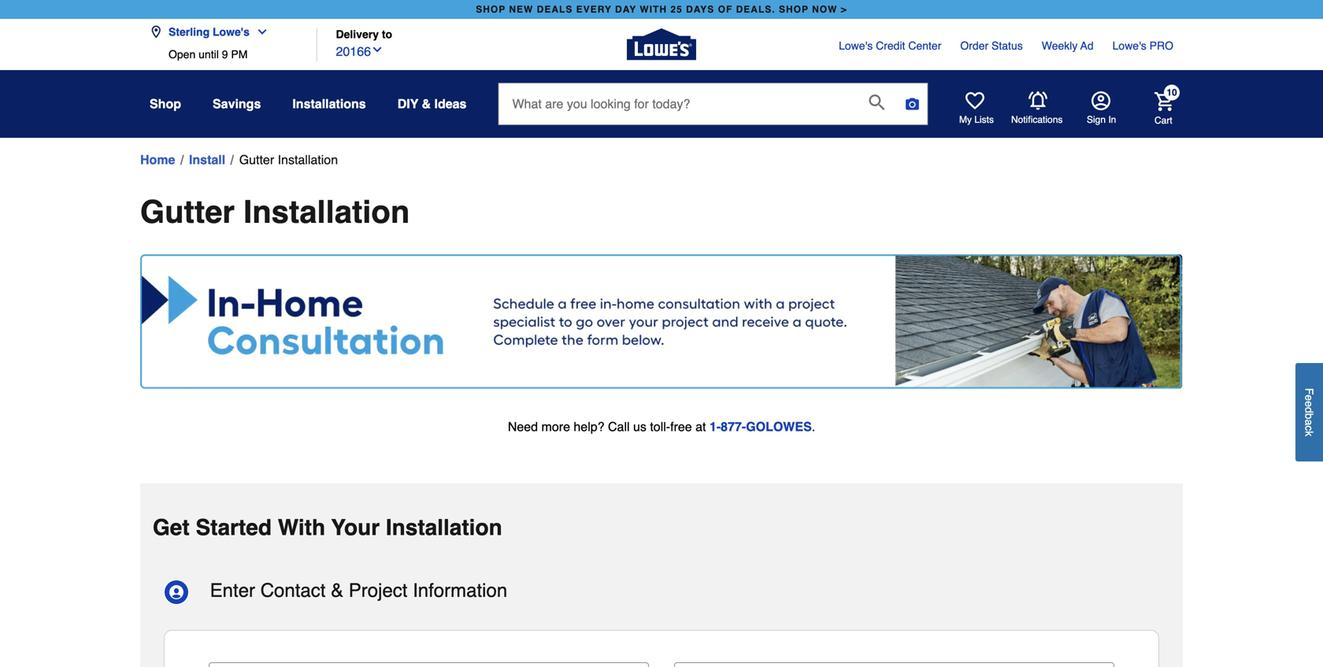 Task type: vqa. For each thing, say whether or not it's contained in the screenshot.
thickness
no



Task type: locate. For each thing, give the bounding box(es) containing it.
0 horizontal spatial gutter
[[140, 194, 235, 230]]

credit
[[876, 39, 906, 52]]

f e e d b a c k button
[[1296, 363, 1324, 462]]

1 horizontal spatial gutter
[[239, 152, 274, 167]]

shop
[[476, 4, 506, 15], [779, 4, 809, 15]]

1 horizontal spatial shop
[[779, 4, 809, 15]]

chevron down image
[[250, 26, 269, 38], [371, 43, 384, 56]]

& right diy
[[422, 97, 431, 111]]

shop left now
[[779, 4, 809, 15]]

gutter down install link
[[140, 194, 235, 230]]

delivery to
[[336, 28, 392, 41]]

installation up information
[[386, 515, 502, 541]]

installation
[[278, 152, 338, 167], [244, 194, 410, 230], [386, 515, 502, 541]]

home
[[140, 152, 175, 167]]

contact and project information image
[[164, 580, 189, 605]]

1 vertical spatial chevron down image
[[371, 43, 384, 56]]

installations button
[[293, 90, 366, 118]]

weekly ad
[[1042, 39, 1094, 52]]

1 horizontal spatial lowe's
[[839, 39, 873, 52]]

9
[[222, 48, 228, 61]]

0 vertical spatial chevron down image
[[250, 26, 269, 38]]

shop button
[[150, 90, 181, 118]]

Last Name text field
[[681, 663, 1108, 667]]

sign in
[[1087, 114, 1117, 125]]

lowe's home improvement account image
[[1092, 91, 1111, 110]]

lowe's pro
[[1113, 39, 1174, 52]]

open
[[169, 48, 196, 61]]

lowe's credit center
[[839, 39, 942, 52]]

lowe's home improvement lists image
[[966, 91, 985, 110]]

shop left new
[[476, 4, 506, 15]]

ad
[[1081, 39, 1094, 52]]

with
[[278, 515, 325, 541]]

lowe's left the credit
[[839, 39, 873, 52]]

open until 9 pm
[[169, 48, 248, 61]]

sterling lowe's button
[[150, 16, 275, 48]]

1 shop from the left
[[476, 4, 506, 15]]

sign
[[1087, 114, 1106, 125]]

lowe's left pro
[[1113, 39, 1147, 52]]

diy & ideas button
[[398, 90, 467, 118]]

0 horizontal spatial lowe's
[[213, 26, 250, 38]]

1 vertical spatial &
[[331, 580, 344, 602]]

f e e d b a c k
[[1303, 388, 1316, 437]]

0 horizontal spatial shop
[[476, 4, 506, 15]]

2 e from the top
[[1303, 401, 1316, 407]]

>
[[841, 4, 848, 15]]

gutter installation down installations button at the left top of the page
[[239, 152, 338, 167]]

status
[[992, 39, 1023, 52]]

savings
[[213, 97, 261, 111]]

of
[[718, 4, 733, 15]]

installation down the "gutter installation" link
[[244, 194, 410, 230]]

lowe's
[[213, 26, 250, 38], [839, 39, 873, 52], [1113, 39, 1147, 52]]

0 vertical spatial &
[[422, 97, 431, 111]]

lowe's for lowe's credit center
[[839, 39, 873, 52]]

at
[[696, 420, 706, 434]]

gutter right install
[[239, 152, 274, 167]]

call
[[608, 420, 630, 434]]

with
[[640, 4, 667, 15]]

shop new deals every day with 25 days of deals. shop now >
[[476, 4, 848, 15]]

e
[[1303, 395, 1316, 401], [1303, 401, 1316, 407]]

enter
[[210, 580, 255, 602]]

1 e from the top
[[1303, 395, 1316, 401]]

lowe's pro link
[[1113, 38, 1174, 54]]

lowe's up 9
[[213, 26, 250, 38]]

gutter installation down the "gutter installation" link
[[140, 194, 410, 230]]

1 vertical spatial installation
[[244, 194, 410, 230]]

0 vertical spatial gutter
[[239, 152, 274, 167]]

order
[[961, 39, 989, 52]]

lowe's home improvement cart image
[[1155, 92, 1174, 111]]

d
[[1303, 407, 1316, 413]]

e up d
[[1303, 395, 1316, 401]]

my lists link
[[960, 91, 994, 126]]

2 horizontal spatial lowe's
[[1113, 39, 1147, 52]]

1-
[[710, 420, 721, 434]]

1 horizontal spatial chevron down image
[[371, 43, 384, 56]]

notifications
[[1012, 114, 1063, 125]]

2 vertical spatial installation
[[386, 515, 502, 541]]

20166 button
[[336, 41, 384, 61]]

None search field
[[498, 83, 928, 140]]

project
[[349, 580, 408, 602]]

installation down installations button at the left top of the page
[[278, 152, 338, 167]]

shop
[[150, 97, 181, 111]]

weekly ad link
[[1042, 38, 1094, 54]]

&
[[422, 97, 431, 111], [331, 580, 344, 602]]

lowe's inside button
[[213, 26, 250, 38]]

1 vertical spatial gutter
[[140, 194, 235, 230]]

camera image
[[905, 96, 921, 112]]

1 horizontal spatial &
[[422, 97, 431, 111]]

20166
[[336, 44, 371, 59]]

sign in button
[[1087, 91, 1117, 126]]

weekly
[[1042, 39, 1078, 52]]

information
[[413, 580, 508, 602]]

0 horizontal spatial &
[[331, 580, 344, 602]]

started
[[196, 515, 272, 541]]

f
[[1303, 388, 1316, 395]]

gutter
[[239, 152, 274, 167], [140, 194, 235, 230]]

diy
[[398, 97, 419, 111]]

day
[[615, 4, 637, 15]]

877-
[[721, 420, 746, 434]]

10
[[1167, 87, 1178, 98]]

get
[[153, 515, 190, 541]]

0 horizontal spatial chevron down image
[[250, 26, 269, 38]]

installations
[[293, 97, 366, 111]]

e up b
[[1303, 401, 1316, 407]]

First Name text field
[[215, 663, 643, 667]]

need
[[508, 420, 538, 434]]

& left project
[[331, 580, 344, 602]]



Task type: describe. For each thing, give the bounding box(es) containing it.
diy & ideas
[[398, 97, 467, 111]]

center
[[909, 39, 942, 52]]

days
[[686, 4, 715, 15]]

c
[[1303, 426, 1316, 431]]

b
[[1303, 413, 1316, 420]]

enter contact & project information
[[210, 580, 508, 602]]

1-877-golowes link
[[710, 420, 812, 434]]

cart
[[1155, 115, 1173, 126]]

get started with your installation
[[153, 515, 502, 541]]

lowe's for lowe's pro
[[1113, 39, 1147, 52]]

contact
[[261, 580, 326, 602]]

gutter installation link
[[239, 150, 338, 169]]

my lists
[[960, 114, 994, 125]]

new
[[509, 4, 534, 15]]

& inside "button"
[[422, 97, 431, 111]]

lowe's home improvement notification center image
[[1029, 91, 1048, 110]]

chevron down image inside 20166 button
[[371, 43, 384, 56]]

lowe's home improvement logo image
[[627, 10, 696, 79]]

my
[[960, 114, 972, 125]]

k
[[1303, 431, 1316, 437]]

0 vertical spatial installation
[[278, 152, 338, 167]]

pm
[[231, 48, 248, 61]]

until
[[199, 48, 219, 61]]

install link
[[189, 150, 225, 169]]

your
[[331, 515, 380, 541]]

deals.
[[736, 4, 776, 15]]

home link
[[140, 150, 175, 169]]

chevron down image inside sterling lowe's button
[[250, 26, 269, 38]]

a
[[1303, 420, 1316, 426]]

.
[[812, 420, 816, 434]]

Search Query text field
[[499, 84, 857, 124]]

order status
[[961, 39, 1023, 52]]

0 vertical spatial gutter installation
[[239, 152, 338, 167]]

location image
[[150, 26, 162, 38]]

in
[[1109, 114, 1117, 125]]

now
[[812, 4, 838, 15]]

need more help? call us toll-free at 1-877-golowes .
[[508, 420, 816, 434]]

us
[[633, 420, 647, 434]]

golowes
[[746, 420, 812, 434]]

pro
[[1150, 39, 1174, 52]]

sterling
[[169, 26, 210, 38]]

search image
[[869, 95, 885, 110]]

free
[[671, 420, 692, 434]]

sterling lowe's
[[169, 26, 250, 38]]

2 shop from the left
[[779, 4, 809, 15]]

1 vertical spatial gutter installation
[[140, 194, 410, 230]]

order status link
[[961, 38, 1023, 54]]

shop new deals every day with 25 days of deals. shop now > link
[[473, 0, 851, 19]]

more
[[542, 420, 570, 434]]

ideas
[[435, 97, 467, 111]]

25
[[671, 4, 683, 15]]

toll-
[[650, 420, 671, 434]]

install
[[189, 152, 225, 167]]

every
[[576, 4, 612, 15]]

lists
[[975, 114, 994, 125]]

savings button
[[213, 90, 261, 118]]

deals
[[537, 4, 573, 15]]

delivery
[[336, 28, 379, 41]]

schedule a free in-home consultation to go over your project and receive a quote. image
[[140, 254, 1183, 389]]

help?
[[574, 420, 605, 434]]

lowe's credit center link
[[839, 38, 942, 54]]

to
[[382, 28, 392, 41]]



